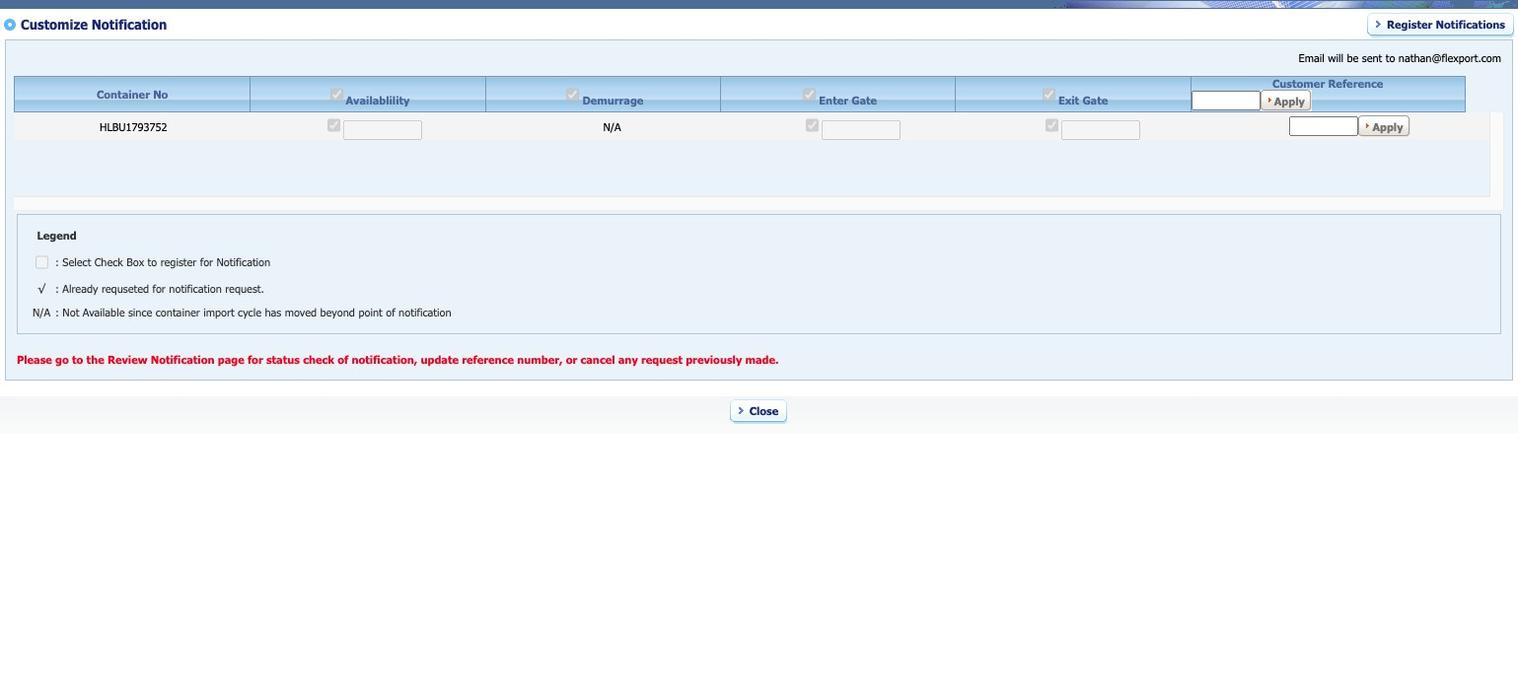 Task type: describe. For each thing, give the bounding box(es) containing it.
legend
[[32, 229, 77, 242]]

box
[[127, 256, 144, 268]]

1 vertical spatial notification
[[217, 256, 271, 268]]

hlbu1793752
[[100, 120, 167, 133]]

be
[[1348, 51, 1359, 64]]

the
[[86, 353, 104, 366]]

point
[[359, 306, 383, 319]]

check
[[94, 256, 123, 268]]

enter gate
[[819, 93, 877, 106]]

close
[[750, 404, 779, 417]]

review
[[108, 353, 148, 366]]

reference
[[1329, 77, 1384, 90]]

please
[[17, 353, 52, 366]]

close link
[[750, 404, 779, 417]]

n/a for n/a : not available since container import cycle has moved beyond point of notification
[[32, 306, 50, 319]]

n/a : not available since container import cycle has moved beyond point of notification
[[32, 306, 452, 319]]

email will be sent to  nathan@flexport.com
[[1299, 51, 1502, 64]]

container no
[[97, 88, 168, 101]]

1 vertical spatial for
[[152, 282, 166, 295]]

will
[[1329, 51, 1344, 64]]

import
[[204, 306, 235, 319]]

exit
[[1059, 93, 1080, 106]]

requseted
[[102, 282, 149, 295]]

gate for enter gate
[[852, 93, 877, 106]]

no
[[153, 88, 168, 101]]

made.
[[746, 353, 779, 366]]

demurrage
[[583, 93, 644, 106]]

0 horizontal spatial to
[[72, 353, 83, 366]]

0 vertical spatial notification
[[92, 17, 167, 33]]

: for : already requseted for notification request.
[[55, 282, 59, 295]]

2 vertical spatial notification
[[151, 353, 215, 366]]

register notifications
[[1388, 17, 1506, 30]]

1 horizontal spatial apply
[[1373, 120, 1404, 133]]

1 vertical spatial of
[[338, 353, 349, 366]]

notifications
[[1436, 17, 1506, 30]]

notification,
[[352, 353, 418, 366]]

moved
[[285, 306, 317, 319]]

0 vertical spatial apply
[[1275, 94, 1305, 107]]

already
[[62, 282, 98, 295]]

1 horizontal spatial of
[[386, 306, 395, 319]]

cancel
[[581, 353, 615, 366]]

available
[[83, 306, 125, 319]]

previously
[[686, 353, 742, 366]]

2 vertical spatial for
[[248, 353, 263, 366]]

has
[[265, 306, 281, 319]]

register
[[161, 256, 197, 268]]

reference
[[462, 353, 514, 366]]



Task type: locate. For each thing, give the bounding box(es) containing it.
2 vertical spatial to
[[72, 353, 83, 366]]

None field
[[343, 120, 422, 140], [822, 120, 901, 140], [1062, 120, 1141, 140], [343, 120, 422, 140], [822, 120, 901, 140], [1062, 120, 1141, 140]]

1 horizontal spatial apply link
[[1373, 120, 1404, 133]]

customize
[[21, 17, 88, 33]]

register
[[1388, 17, 1433, 30]]

apply link down reference
[[1373, 120, 1404, 133]]

apply link
[[1275, 94, 1305, 107], [1373, 120, 1404, 133]]

1 vertical spatial apply link
[[1373, 120, 1404, 133]]

update
[[421, 353, 459, 366]]

1 vertical spatial :
[[55, 282, 59, 295]]

0 vertical spatial apply link
[[1275, 94, 1305, 107]]

for down : select check box to register for notification
[[152, 282, 166, 295]]

2 vertical spatial :
[[55, 306, 59, 319]]

page
[[218, 353, 244, 366]]

n/a down demurrage
[[603, 120, 621, 133]]

1 horizontal spatial notification
[[399, 306, 452, 319]]

2 gate from the left
[[1083, 93, 1109, 106]]

0 vertical spatial notification
[[169, 282, 222, 295]]

gate right enter
[[852, 93, 877, 106]]

1 gate from the left
[[852, 93, 877, 106]]

1 vertical spatial notification
[[399, 306, 452, 319]]

of
[[386, 306, 395, 319], [338, 353, 349, 366]]

0 horizontal spatial gate
[[852, 93, 877, 106]]

of right point
[[386, 306, 395, 319]]

0 horizontal spatial for
[[152, 282, 166, 295]]

None text field
[[1290, 116, 1359, 136]]

email
[[1299, 51, 1325, 64]]

of right check
[[338, 353, 349, 366]]

3 : from the top
[[55, 306, 59, 319]]

notification
[[169, 282, 222, 295], [399, 306, 452, 319]]

any
[[619, 353, 638, 366]]

request
[[641, 353, 683, 366]]

0 horizontal spatial n/a
[[32, 306, 50, 319]]

0 horizontal spatial of
[[338, 353, 349, 366]]

sent
[[1363, 51, 1383, 64]]

notification down container
[[151, 353, 215, 366]]

1 vertical spatial n/a
[[32, 306, 50, 319]]

availablility
[[346, 93, 410, 106]]

0 horizontal spatial notification
[[169, 282, 222, 295]]

register notifications link
[[1388, 17, 1506, 30]]

for
[[200, 256, 213, 268], [152, 282, 166, 295], [248, 353, 263, 366]]

0 vertical spatial to
[[1386, 51, 1396, 64]]

None text field
[[1192, 91, 1261, 111]]

number,
[[517, 353, 563, 366]]

container
[[156, 306, 200, 319]]

n/a for n/a
[[603, 120, 621, 133]]

check
[[303, 353, 335, 366]]

None checkbox
[[330, 84, 343, 104], [1043, 84, 1056, 104], [806, 115, 819, 135], [330, 84, 343, 104], [1043, 84, 1056, 104], [806, 115, 819, 135]]

gate
[[852, 93, 877, 106], [1083, 93, 1109, 106]]

0 vertical spatial :
[[55, 256, 59, 268]]

1 horizontal spatial gate
[[1083, 93, 1109, 106]]

√
[[37, 282, 45, 295]]

for right page
[[248, 353, 263, 366]]

not
[[62, 306, 79, 319]]

gate right exit
[[1083, 93, 1109, 106]]

to right sent
[[1386, 51, 1396, 64]]

since
[[128, 306, 152, 319]]

apply down reference
[[1373, 120, 1404, 133]]

n/a down √
[[32, 306, 50, 319]]

or
[[566, 353, 578, 366]]

0 vertical spatial n/a
[[603, 120, 621, 133]]

2 horizontal spatial for
[[248, 353, 263, 366]]

apply link down the customer
[[1275, 94, 1305, 107]]

select
[[62, 256, 91, 268]]

please go to the review notification page for status check of notification,             update reference number, or cancel any request previously made.
[[17, 353, 779, 366]]

to for sent
[[1386, 51, 1396, 64]]

to for box
[[148, 256, 157, 268]]

container
[[97, 88, 150, 101]]

to right box
[[148, 256, 157, 268]]

to
[[1386, 51, 1396, 64], [148, 256, 157, 268], [72, 353, 83, 366]]

for right the register
[[200, 256, 213, 268]]

beyond
[[320, 306, 355, 319]]

2 : from the top
[[55, 282, 59, 295]]

status
[[266, 353, 300, 366]]

nathan@flexport.com
[[1399, 51, 1502, 64]]

exit gate
[[1059, 93, 1109, 106]]

0 vertical spatial for
[[200, 256, 213, 268]]

1 vertical spatial to
[[148, 256, 157, 268]]

cycle
[[238, 306, 261, 319]]

apply
[[1275, 94, 1305, 107], [1373, 120, 1404, 133]]

notification up container
[[169, 282, 222, 295]]

go
[[55, 353, 69, 366]]

customer reference
[[1273, 77, 1384, 90]]

: select check box to register for notification
[[55, 256, 271, 268]]

apply down the customer
[[1275, 94, 1305, 107]]

enter
[[819, 93, 849, 106]]

0 horizontal spatial apply
[[1275, 94, 1305, 107]]

notification up 'request.'
[[217, 256, 271, 268]]

notification up update
[[399, 306, 452, 319]]

customize notification
[[21, 17, 167, 33]]

1 vertical spatial apply
[[1373, 120, 1404, 133]]

: right √
[[55, 282, 59, 295]]

notification up "container no"
[[92, 17, 167, 33]]

gate for exit gate
[[1083, 93, 1109, 106]]

0 vertical spatial of
[[386, 306, 395, 319]]

1 horizontal spatial to
[[148, 256, 157, 268]]

√ : already requseted for notification request.
[[37, 282, 264, 295]]

to right go on the left bottom of the page
[[72, 353, 83, 366]]

1 horizontal spatial for
[[200, 256, 213, 268]]

2 horizontal spatial to
[[1386, 51, 1396, 64]]

1 : from the top
[[55, 256, 59, 268]]

1 horizontal spatial n/a
[[603, 120, 621, 133]]

0 horizontal spatial apply link
[[1275, 94, 1305, 107]]

:
[[55, 256, 59, 268], [55, 282, 59, 295], [55, 306, 59, 319]]

notification
[[92, 17, 167, 33], [217, 256, 271, 268], [151, 353, 215, 366]]

request.
[[225, 282, 264, 295]]

: left select
[[55, 256, 59, 268]]

customer
[[1273, 77, 1326, 90]]

n/a
[[603, 120, 621, 133], [32, 306, 50, 319]]

None checkbox
[[567, 84, 580, 104], [804, 84, 816, 104], [328, 115, 340, 135], [1046, 115, 1059, 135], [36, 253, 48, 272], [567, 84, 580, 104], [804, 84, 816, 104], [328, 115, 340, 135], [1046, 115, 1059, 135], [36, 253, 48, 272]]

: left "not"
[[55, 306, 59, 319]]

: for : not available since container import cycle has moved beyond point of notification
[[55, 306, 59, 319]]



Task type: vqa. For each thing, say whether or not it's contained in the screenshot.
Home
no



